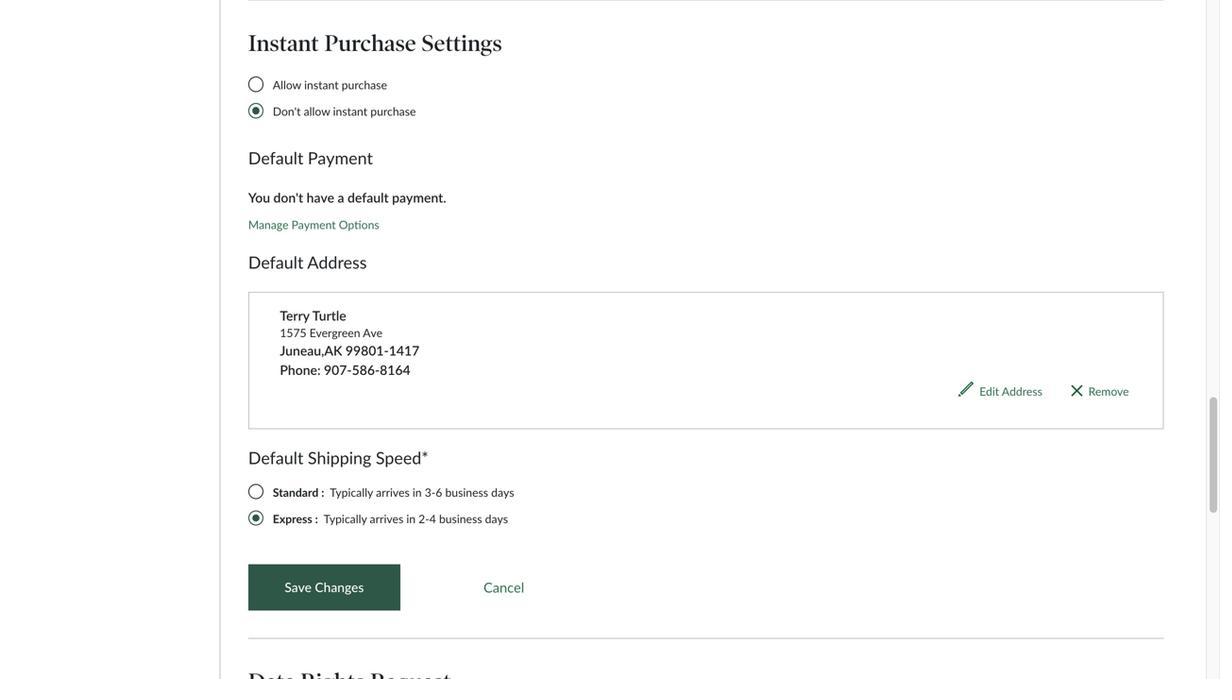 Task type: vqa. For each thing, say whether or not it's contained in the screenshot.
Deals
no



Task type: describe. For each thing, give the bounding box(es) containing it.
in for 3-
[[413, 486, 422, 499]]

586-
[[352, 362, 380, 378]]

3-
[[425, 486, 436, 499]]

ave
[[363, 326, 383, 340]]

default payment
[[248, 148, 373, 168]]

speed*
[[376, 448, 429, 468]]

default for default shipping speed*
[[248, 448, 304, 468]]

0 vertical spatial instant
[[304, 78, 339, 92]]

don't allow instant purchase
[[273, 105, 416, 118]]

1575
[[280, 326, 307, 340]]

cancel link
[[428, 565, 580, 611]]

1 vertical spatial instant
[[333, 105, 368, 118]]

edit address
[[980, 385, 1043, 398]]

business for 4
[[439, 512, 482, 526]]

manage payment options
[[248, 218, 380, 232]]

pencil image
[[959, 382, 974, 397]]

payment for default
[[308, 148, 373, 168]]

in for 2-
[[407, 512, 416, 526]]

6
[[436, 486, 443, 499]]

address for default address
[[307, 252, 367, 273]]

allow instant purchase
[[273, 78, 387, 92]]

standard : typically arrives in 3-6 business days
[[273, 486, 514, 499]]

99801-
[[346, 343, 389, 359]]

turtle
[[313, 307, 346, 323]]

default for default payment
[[248, 148, 304, 168]]

0 vertical spatial purchase
[[342, 78, 387, 92]]

express : typically arrives in 2-4 business days
[[273, 512, 508, 526]]

address for edit address
[[1002, 385, 1043, 398]]

terry turtle 1575 evergreen ave juneau , ak 99801-1417 phone: 907-586-8164
[[280, 307, 420, 378]]

typically for standard :
[[330, 486, 373, 499]]

default shipping speed*
[[248, 448, 429, 468]]

purchase
[[325, 29, 417, 57]]

edit
[[980, 385, 1000, 398]]

1 vertical spatial purchase
[[371, 105, 416, 118]]

ak
[[324, 343, 342, 359]]

phone:
[[280, 362, 321, 378]]

don't
[[273, 105, 301, 118]]

juneau
[[280, 343, 321, 359]]

days for typically arrives in 3-6 business days
[[491, 486, 514, 499]]

evergreen
[[310, 326, 360, 340]]

,
[[321, 343, 324, 359]]

cancel
[[484, 579, 525, 596]]

8164
[[380, 362, 411, 378]]

days for typically arrives in 2-4 business days
[[485, 512, 508, 526]]



Task type: locate. For each thing, give the bounding box(es) containing it.
payment down have
[[292, 218, 336, 232]]

option group containing allow instant purchase
[[248, 77, 421, 130]]

1 vertical spatial default
[[248, 252, 304, 273]]

2 option group from the top
[[248, 484, 1073, 528]]

address right "edit"
[[1002, 385, 1043, 398]]

allow
[[273, 78, 301, 92]]

a
[[338, 189, 344, 205]]

1 vertical spatial in
[[407, 512, 416, 526]]

instant down "allow instant purchase"
[[333, 105, 368, 118]]

1 vertical spatial option group
[[248, 484, 1073, 528]]

typically right express :
[[324, 512, 367, 526]]

907-
[[324, 362, 352, 378]]

you
[[248, 189, 270, 205]]

payment.
[[392, 189, 447, 205]]

arrives down 'standard : typically arrives in 3-6 business days'
[[370, 512, 404, 526]]

arrives for 3-
[[376, 486, 410, 499]]

options
[[339, 218, 380, 232]]

remove link
[[1089, 385, 1130, 398]]

in left 2-
[[407, 512, 416, 526]]

default up don't
[[248, 148, 304, 168]]

in left 3-
[[413, 486, 422, 499]]

settings
[[422, 29, 502, 57]]

0 vertical spatial arrives
[[376, 486, 410, 499]]

0 vertical spatial days
[[491, 486, 514, 499]]

1417
[[389, 343, 420, 359]]

None submit
[[248, 565, 400, 611]]

0 vertical spatial business
[[445, 486, 489, 499]]

payment for manage
[[292, 218, 336, 232]]

0 vertical spatial payment
[[308, 148, 373, 168]]

default up standard :
[[248, 448, 304, 468]]

typically down 'shipping'
[[330, 486, 373, 499]]

address down options
[[307, 252, 367, 273]]

0 vertical spatial in
[[413, 486, 422, 499]]

manage payment options link
[[248, 218, 380, 232]]

arrives
[[376, 486, 410, 499], [370, 512, 404, 526]]

purchase
[[342, 78, 387, 92], [371, 105, 416, 118]]

option group inside instant purchase settings element
[[248, 77, 421, 130]]

business right the 6
[[445, 486, 489, 499]]

arrives for 2-
[[370, 512, 404, 526]]

arrives up express : typically arrives in 2-4 business days
[[376, 486, 410, 499]]

edit address link
[[980, 385, 1043, 398]]

option group for instant purchase settings
[[248, 77, 421, 130]]

default
[[348, 189, 389, 205]]

1 horizontal spatial address
[[1002, 385, 1043, 398]]

remove
[[1089, 385, 1130, 398]]

business for 6
[[445, 486, 489, 499]]

1 option group from the top
[[248, 77, 421, 130]]

in
[[413, 486, 422, 499], [407, 512, 416, 526]]

option group for default shipping speed*
[[248, 484, 1073, 528]]

0 vertical spatial option group
[[248, 77, 421, 130]]

1 vertical spatial arrives
[[370, 512, 404, 526]]

purchase down "allow instant purchase"
[[371, 105, 416, 118]]

0 vertical spatial typically
[[330, 486, 373, 499]]

1 vertical spatial payment
[[292, 218, 336, 232]]

have
[[307, 189, 335, 205]]

instant
[[304, 78, 339, 92], [333, 105, 368, 118]]

instant up allow on the left top
[[304, 78, 339, 92]]

0 horizontal spatial address
[[307, 252, 367, 273]]

1 vertical spatial business
[[439, 512, 482, 526]]

option group
[[248, 77, 421, 130], [248, 484, 1073, 528]]

2 vertical spatial default
[[248, 448, 304, 468]]

terry
[[280, 307, 310, 323]]

instant purchase settings element
[[248, 28, 1164, 130]]

instant
[[248, 29, 319, 57]]

instant purchase settings
[[248, 29, 502, 57]]

days right '4'
[[485, 512, 508, 526]]

business
[[445, 486, 489, 499], [439, 512, 482, 526]]

typically
[[330, 486, 373, 499], [324, 512, 367, 526]]

0 vertical spatial default
[[248, 148, 304, 168]]

2-
[[419, 512, 430, 526]]

1 default from the top
[[248, 148, 304, 168]]

default for default address
[[248, 252, 304, 273]]

1 vertical spatial address
[[1002, 385, 1043, 398]]

default
[[248, 148, 304, 168], [248, 252, 304, 273], [248, 448, 304, 468]]

address
[[307, 252, 367, 273], [1002, 385, 1043, 398]]

business right '4'
[[439, 512, 482, 526]]

you don't have a default payment.
[[248, 189, 447, 205]]

default address
[[248, 252, 367, 273]]

1 vertical spatial typically
[[324, 512, 367, 526]]

purchase up don't allow instant purchase on the left top of page
[[342, 78, 387, 92]]

typically for express :
[[324, 512, 367, 526]]

2 default from the top
[[248, 252, 304, 273]]

default down manage on the top left
[[248, 252, 304, 273]]

express :
[[273, 512, 318, 526]]

shipping
[[308, 448, 372, 468]]

don't
[[274, 189, 303, 205]]

days
[[491, 486, 514, 499], [485, 512, 508, 526]]

days right the 6
[[491, 486, 514, 499]]

3 default from the top
[[248, 448, 304, 468]]

standard :
[[273, 486, 324, 499]]

payment up a
[[308, 148, 373, 168]]

4
[[430, 512, 436, 526]]

0 vertical spatial address
[[307, 252, 367, 273]]

1 vertical spatial days
[[485, 512, 508, 526]]

manage
[[248, 218, 289, 232]]

option group containing standard :
[[248, 484, 1073, 528]]

allow
[[304, 105, 330, 118]]

payment
[[308, 148, 373, 168], [292, 218, 336, 232]]



